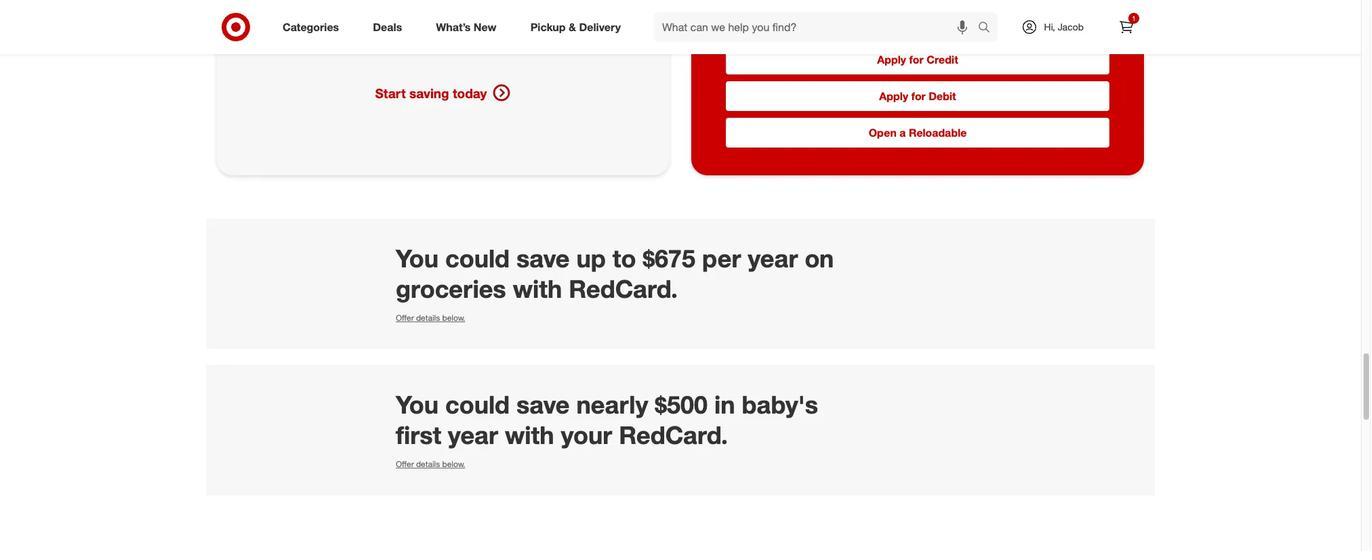 Task type: describe. For each thing, give the bounding box(es) containing it.
apply for apply for debit
[[879, 90, 908, 103]]

jacob
[[1058, 21, 1084, 33]]

baby's
[[742, 391, 818, 420]]

offer details below. for you could save up to $675 per year on groceries with redcard.
[[396, 313, 465, 323]]

1 link
[[1112, 12, 1141, 42]]

your for favorite
[[252, 35, 285, 54]]

5-
[[534, 13, 549, 32]]

with inside you could save up to $675 per year on groceries with redcard.
[[513, 274, 562, 303]]

pickup & delivery
[[531, 20, 621, 34]]

first
[[396, 421, 441, 450]]

you could save up to $675 per year on groceries with redcard.
[[396, 244, 834, 303]]

groceries
[[396, 274, 506, 303]]

&
[[569, 20, 576, 34]]

offer details below. for you could save nearly $500 in baby's first year with your redcard.
[[396, 460, 465, 470]]

target
[[252, 13, 298, 32]]

search
[[972, 21, 1004, 35]]

today
[[453, 85, 487, 101]]

redcard. for to
[[569, 274, 678, 303]]

can
[[397, 13, 425, 32]]

offer details below. link for you could save up to $675 per year on groceries with redcard.
[[396, 313, 465, 323]]

pickup & delivery link
[[519, 12, 638, 42]]

What can we help you find? suggestions appear below search field
[[654, 12, 981, 42]]

items.
[[349, 35, 394, 54]]

save for nearly
[[516, 391, 570, 420]]

target circle offers can help you save 5-50% on your favorite items.
[[252, 13, 605, 54]]

help
[[429, 13, 461, 32]]

$675
[[643, 244, 695, 273]]

below. for groceries
[[442, 313, 465, 323]]

50%
[[549, 13, 582, 32]]

details for you could save nearly $500 in baby's first year with your redcard.
[[416, 460, 440, 470]]

redcard. for $500
[[619, 421, 728, 450]]

1
[[1132, 14, 1136, 22]]

search button
[[972, 12, 1004, 45]]

apply for apply for credit
[[877, 53, 906, 67]]

on inside target circle offers can help you save 5-50% on your favorite items.
[[586, 13, 605, 32]]

open
[[869, 126, 897, 140]]

what's new link
[[424, 12, 514, 42]]

categories link
[[271, 12, 356, 42]]

details for you could save up to $675 per year on groceries with redcard.
[[416, 313, 440, 323]]

hi,
[[1044, 21, 1055, 33]]

you
[[465, 13, 492, 32]]

per
[[702, 244, 741, 273]]

reloadable
[[909, 126, 967, 140]]

year inside you could save up to $675 per year on groceries with redcard.
[[748, 244, 798, 273]]

save inside target circle offers can help you save 5-50% on your favorite items.
[[496, 13, 530, 32]]



Task type: vqa. For each thing, say whether or not it's contained in the screenshot.
1st 'Offer details below.' link from the bottom of the page
yes



Task type: locate. For each thing, give the bounding box(es) containing it.
2 offer from the top
[[396, 460, 414, 470]]

below. for with
[[442, 460, 465, 470]]

your inside target circle offers can help you save 5-50% on your favorite items.
[[252, 35, 285, 54]]

your down the nearly
[[561, 421, 612, 450]]

1 horizontal spatial year
[[748, 244, 798, 273]]

1 vertical spatial with
[[505, 421, 554, 450]]

apply up apply for debit link
[[877, 53, 906, 67]]

details down groceries
[[416, 313, 440, 323]]

with
[[513, 274, 562, 303], [505, 421, 554, 450]]

categories
[[283, 20, 339, 34]]

save inside you could save up to $675 per year on groceries with redcard.
[[516, 244, 570, 273]]

0 vertical spatial details
[[416, 313, 440, 323]]

offer down groceries
[[396, 313, 414, 323]]

details
[[416, 313, 440, 323], [416, 460, 440, 470]]

0 vertical spatial offer details below.
[[396, 313, 465, 323]]

for for debit
[[911, 90, 926, 103]]

credit
[[927, 53, 958, 67]]

your
[[252, 35, 285, 54], [561, 421, 612, 450]]

0 vertical spatial could
[[445, 244, 510, 273]]

offer for you could save up to $675 per year on groceries with redcard.
[[396, 313, 414, 323]]

pickup
[[531, 20, 566, 34]]

you up first
[[396, 391, 439, 420]]

2 offer details below. link from the top
[[396, 460, 465, 470]]

2 you from the top
[[396, 391, 439, 420]]

redcard.
[[569, 274, 678, 303], [619, 421, 728, 450]]

2 below. from the top
[[442, 460, 465, 470]]

for inside apply for debit link
[[911, 90, 926, 103]]

redcard. down $500
[[619, 421, 728, 450]]

0 horizontal spatial on
[[586, 13, 605, 32]]

redcard. down "to"
[[569, 274, 678, 303]]

2 offer details below. from the top
[[396, 460, 465, 470]]

delivery
[[579, 20, 621, 34]]

you inside you could save up to $675 per year on groceries with redcard.
[[396, 244, 439, 273]]

what's
[[436, 20, 471, 34]]

you inside you could save nearly $500 in baby's first year with your redcard.
[[396, 391, 439, 420]]

to
[[613, 244, 636, 273]]

you for you could save up to $675 per year on groceries with redcard.
[[396, 244, 439, 273]]

your down target
[[252, 35, 285, 54]]

1 vertical spatial you
[[396, 391, 439, 420]]

open a reloadable
[[869, 126, 967, 140]]

you up groceries
[[396, 244, 439, 273]]

1 vertical spatial for
[[911, 90, 926, 103]]

0 vertical spatial save
[[496, 13, 530, 32]]

1 vertical spatial offer details below.
[[396, 460, 465, 470]]

redcard. inside you could save up to $675 per year on groceries with redcard.
[[569, 274, 678, 303]]

0 vertical spatial you
[[396, 244, 439, 273]]

could
[[445, 244, 510, 273], [445, 391, 510, 420]]

you for you could save nearly $500 in baby's first year with your redcard.
[[396, 391, 439, 420]]

details down first
[[416, 460, 440, 470]]

for left credit
[[909, 53, 924, 67]]

apply for debit
[[879, 90, 956, 103]]

save inside you could save nearly $500 in baby's first year with your redcard.
[[516, 391, 570, 420]]

year inside you could save nearly $500 in baby's first year with your redcard.
[[448, 421, 498, 450]]

could inside you could save up to $675 per year on groceries with redcard.
[[445, 244, 510, 273]]

your inside you could save nearly $500 in baby's first year with your redcard.
[[561, 421, 612, 450]]

1 vertical spatial offer details below. link
[[396, 460, 465, 470]]

offer details below. link for you could save nearly $500 in baby's first year with your redcard.
[[396, 460, 465, 470]]

1 vertical spatial your
[[561, 421, 612, 450]]

1 offer details below. from the top
[[396, 313, 465, 323]]

2 details from the top
[[416, 460, 440, 470]]

1 vertical spatial offer
[[396, 460, 414, 470]]

0 vertical spatial for
[[909, 53, 924, 67]]

0 vertical spatial offer
[[396, 313, 414, 323]]

0 vertical spatial apply
[[877, 53, 906, 67]]

apply for credit
[[877, 53, 958, 67]]

2 vertical spatial save
[[516, 391, 570, 420]]

0 vertical spatial with
[[513, 274, 562, 303]]

1 you from the top
[[396, 244, 439, 273]]

start saving today
[[375, 85, 487, 101]]

1 vertical spatial details
[[416, 460, 440, 470]]

offer down first
[[396, 460, 414, 470]]

1 could from the top
[[445, 244, 510, 273]]

hi, jacob
[[1044, 21, 1084, 33]]

apply
[[877, 53, 906, 67], [879, 90, 908, 103]]

debit
[[929, 90, 956, 103]]

1 horizontal spatial on
[[805, 244, 834, 273]]

$500
[[655, 391, 708, 420]]

0 vertical spatial offer details below. link
[[396, 313, 465, 323]]

open a reloadable link
[[726, 118, 1109, 148]]

1 vertical spatial year
[[448, 421, 498, 450]]

apply up the a
[[879, 90, 908, 103]]

1 horizontal spatial your
[[561, 421, 612, 450]]

offer details below. link down first
[[396, 460, 465, 470]]

year
[[748, 244, 798, 273], [448, 421, 498, 450]]

on
[[586, 13, 605, 32], [805, 244, 834, 273]]

1 offer from the top
[[396, 313, 414, 323]]

start saving today link
[[230, 84, 656, 102]]

1 vertical spatial could
[[445, 391, 510, 420]]

favorite
[[289, 35, 345, 54]]

0 vertical spatial year
[[748, 244, 798, 273]]

0 vertical spatial redcard.
[[569, 274, 678, 303]]

for for credit
[[909, 53, 924, 67]]

could inside you could save nearly $500 in baby's first year with your redcard.
[[445, 391, 510, 420]]

for
[[909, 53, 924, 67], [911, 90, 926, 103]]

could for with
[[445, 391, 510, 420]]

1 vertical spatial below.
[[442, 460, 465, 470]]

1 vertical spatial redcard.
[[619, 421, 728, 450]]

offer details below. down groceries
[[396, 313, 465, 323]]

with inside you could save nearly $500 in baby's first year with your redcard.
[[505, 421, 554, 450]]

in
[[714, 391, 735, 420]]

new
[[474, 20, 497, 34]]

deals
[[373, 20, 402, 34]]

offer details below. down first
[[396, 460, 465, 470]]

a
[[900, 126, 906, 140]]

below.
[[442, 313, 465, 323], [442, 460, 465, 470]]

redcard. inside you could save nearly $500 in baby's first year with your redcard.
[[619, 421, 728, 450]]

your for redcard.
[[561, 421, 612, 450]]

1 details from the top
[[416, 313, 440, 323]]

1 below. from the top
[[442, 313, 465, 323]]

year right the per
[[748, 244, 798, 273]]

0 horizontal spatial your
[[252, 35, 285, 54]]

you
[[396, 244, 439, 273], [396, 391, 439, 420]]

1 vertical spatial apply
[[879, 90, 908, 103]]

deals link
[[361, 12, 419, 42]]

saving
[[409, 85, 449, 101]]

offer details below. link down groceries
[[396, 313, 465, 323]]

you could save nearly $500 in baby's first year with your redcard.
[[396, 391, 818, 450]]

offer
[[396, 313, 414, 323], [396, 460, 414, 470]]

1 vertical spatial save
[[516, 244, 570, 273]]

what's new
[[436, 20, 497, 34]]

0 vertical spatial on
[[586, 13, 605, 32]]

for inside apply for credit link
[[909, 53, 924, 67]]

nearly
[[576, 391, 648, 420]]

up
[[576, 244, 606, 273]]

year right first
[[448, 421, 498, 450]]

offer for you could save nearly $500 in baby's first year with your redcard.
[[396, 460, 414, 470]]

apply for credit link
[[726, 45, 1109, 75]]

on inside you could save up to $675 per year on groceries with redcard.
[[805, 244, 834, 273]]

start
[[375, 85, 406, 101]]

offer details below. link
[[396, 313, 465, 323], [396, 460, 465, 470]]

1 offer details below. link from the top
[[396, 313, 465, 323]]

offer details below.
[[396, 313, 465, 323], [396, 460, 465, 470]]

0 vertical spatial below.
[[442, 313, 465, 323]]

2 could from the top
[[445, 391, 510, 420]]

0 horizontal spatial year
[[448, 421, 498, 450]]

offers
[[350, 13, 393, 32]]

could for groceries
[[445, 244, 510, 273]]

0 vertical spatial your
[[252, 35, 285, 54]]

1 vertical spatial on
[[805, 244, 834, 273]]

apply for debit link
[[726, 82, 1109, 111]]

circle
[[303, 13, 346, 32]]

save for up
[[516, 244, 570, 273]]

save
[[496, 13, 530, 32], [516, 244, 570, 273], [516, 391, 570, 420]]

for left debit
[[911, 90, 926, 103]]



